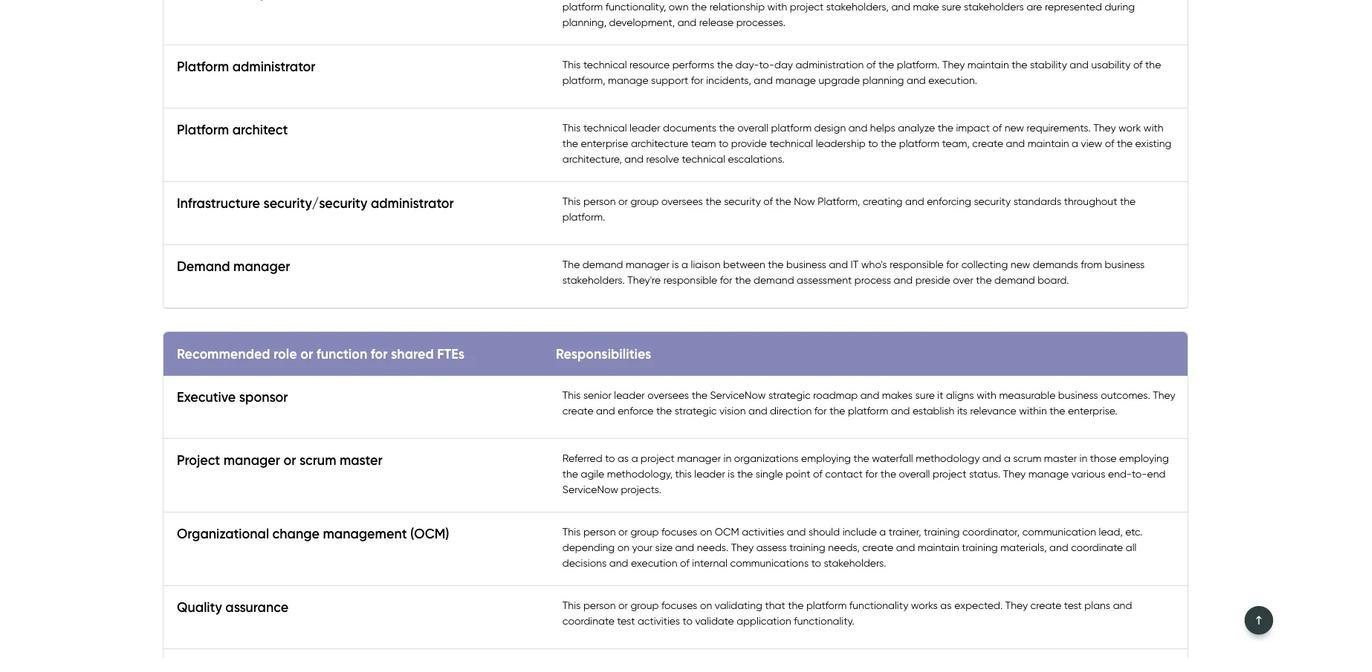 Task type: locate. For each thing, give the bounding box(es) containing it.
this
[[675, 468, 692, 480]]

and right the creating
[[905, 195, 924, 207]]

your right build
[[1131, 435, 1157, 451]]

oversees down resolve
[[662, 195, 703, 207]]

expected.
[[955, 599, 1003, 612]]

overall
[[738, 121, 769, 134], [899, 468, 930, 480]]

0 horizontal spatial team
[[691, 137, 716, 149]]

escalations.
[[728, 152, 785, 165]]

platform,
[[818, 195, 860, 207]]

overall inside this technical leader documents the overall platform design and helps analyze the impact of new requirements. they work with the enterprise architecture team to provide technical leadership to the platform team, create and maintain a view of the existing architecture, and resolve technical escalations.
[[738, 121, 769, 134]]

group down resolve
[[631, 195, 659, 207]]

support up services
[[651, 74, 689, 86]]

focuses up size
[[662, 526, 698, 538]]

new inside the demand manager is a liaison between the business and it who's responsible for collecting new demands from business stakeholders. they're responsible for the demand assessment process and preside over the demand board.
[[1011, 258, 1030, 271]]

6 this from the top
[[563, 599, 581, 612]]

manager right demand
[[233, 258, 290, 275]]

maintain
[[968, 58, 1009, 71], [1028, 137, 1069, 149], [918, 541, 959, 554]]

0 vertical spatial maintain
[[968, 58, 1009, 71]]

preside
[[916, 274, 950, 286]]

platform up shareable
[[689, 435, 740, 451]]

0 horizontal spatial people
[[705, 395, 749, 411]]

on up needs.
[[700, 526, 712, 538]]

servicenow down escalations.
[[640, 200, 898, 259]]

1 horizontal spatial strategic
[[769, 389, 811, 401]]

create down impact
[[972, 137, 1004, 149]]

1 vertical spatial group
[[631, 526, 659, 538]]

your
[[763, 375, 790, 391], [1131, 435, 1157, 451], [632, 541, 653, 554]]

your inside use the platform team estimator to find out how many people you need to build your team and get a shareable estimate report.
[[1131, 435, 1157, 451]]

manage down resource
[[608, 74, 649, 86]]

a inside this person or group focuses on ocm activities and should include a trainer, training coordinator, communication lead, etc. depending on your size and needs. they assess training needs, create and maintain training materials, and coordinate all decisions and execution of internal communications to stakeholders.
[[880, 526, 886, 538]]

to up those
[[1081, 435, 1094, 451]]

a up 'have'
[[1159, 354, 1168, 371]]

center
[[296, 41, 352, 64]]

status.
[[969, 468, 1001, 480]]

the right between
[[768, 258, 784, 271]]

0 horizontal spatial manage
[[608, 74, 649, 86]]

business up enterprise.
[[1058, 389, 1098, 401]]

practices
[[200, 92, 256, 109]]

technical inside this technical resource performs the day-to-day administration of the platform. they maintain the stability and usability of the platform, manage support for incidents, and manage upgrade planning and execution.
[[583, 58, 627, 71]]

the right enforce
[[656, 404, 672, 417]]

platform
[[177, 58, 229, 75], [177, 122, 229, 138], [910, 200, 1097, 259], [689, 435, 740, 451]]

scrum inside referred to as a project manager in organizations employing the waterfall methodology and a scrum master in those employing the agile methodology, this leader is the single point of contact for the overall project status. they manage various end-to-end servicenow projects.
[[1013, 452, 1042, 465]]

servicenow
[[881, 92, 953, 109], [640, 200, 898, 259], [1066, 354, 1138, 371], [963, 375, 1034, 391], [710, 389, 766, 401], [563, 483, 618, 496]]

your up the direction
[[763, 375, 790, 391]]

person inside this person or group focuses on validating that the platform functionality works as expected. they create test plans and coordinate test activities to validate application functionality.
[[583, 599, 616, 612]]

need
[[1046, 435, 1078, 451]]

1 employing from the left
[[801, 452, 851, 465]]

direction
[[770, 404, 812, 417]]

application
[[737, 615, 791, 627]]

and inside referred to as a project manager in organizations employing the waterfall methodology and a scrum master in those employing the agile methodology, this leader is the single point of contact for the overall project status. they manage various end-to-end servicenow projects.
[[983, 452, 1002, 465]]

0 horizontal spatial project
[[641, 452, 675, 465]]

people inside use the platform team estimator to find out how many people you need to build your team and get a shareable estimate report.
[[974, 435, 1018, 451]]

manager inside referred to as a project manager in organizations employing the waterfall methodology and a scrum master in those employing the agile methodology, this leader is the single point of contact for the overall project status. they manage various end-to-end servicenow projects.
[[677, 452, 721, 465]]

skills
[[805, 395, 832, 411]]

2 focuses from the top
[[662, 599, 698, 612]]

2 vertical spatial on
[[700, 599, 712, 612]]

role
[[274, 346, 297, 362]]

3 this from the top
[[563, 195, 581, 207]]

activities inside this person or group focuses on validating that the platform functionality works as expected. they create test plans and coordinate test activities to validate application functionality.
[[638, 615, 680, 627]]

1 horizontal spatial administrator
[[371, 195, 454, 212]]

organizational change management (ocm)
[[177, 526, 449, 542]]

1 vertical spatial overall
[[899, 468, 930, 480]]

5 this from the top
[[563, 526, 581, 538]]

0 vertical spatial overall
[[738, 121, 769, 134]]

to inside this person or group focuses on validating that the platform functionality works as expected. they create test plans and coordinate test activities to validate application functionality.
[[683, 615, 693, 627]]

a left view
[[1072, 137, 1079, 149]]

0 horizontal spatial in
[[724, 452, 732, 465]]

makes
[[882, 389, 913, 401]]

maintain up execution.
[[968, 58, 1009, 71]]

0 vertical spatial team
[[691, 137, 716, 149]]

of right point
[[813, 468, 823, 480]]

1 vertical spatial now
[[926, 395, 953, 411]]

for down waterfall
[[866, 468, 878, 480]]

this left senior
[[563, 389, 581, 401]]

0 horizontal spatial employing
[[801, 452, 851, 465]]

usability
[[1092, 58, 1131, 71]]

2 vertical spatial maintain
[[918, 541, 959, 554]]

this technical resource performs the day-to-day administration of the platform. they maintain the stability and usability of the platform, manage support for incidents, and manage upgrade planning and execution.
[[563, 58, 1161, 86]]

0 vertical spatial now
[[794, 195, 815, 207]]

1 horizontal spatial platform.
[[897, 58, 940, 71]]

the right throughout at the top of the page
[[1120, 195, 1136, 207]]

0 horizontal spatial as
[[618, 452, 629, 465]]

sure
[[915, 389, 935, 401]]

the left right
[[1169, 375, 1189, 391]]

planning
[[863, 74, 904, 86]]

0 vertical spatial oversees
[[662, 195, 703, 207]]

of inside 'your servicenow® platform team establishes, maintains, and extends servicenow as a strategic business platform in your organization. the strongest servicenow platform teams have the right number of people with the skills to support the now platform®.'
[[690, 395, 702, 411]]

get
[[744, 92, 767, 109]]

of
[[867, 58, 876, 71], [1133, 58, 1143, 71], [993, 121, 1002, 134], [1105, 137, 1115, 149], [764, 195, 773, 207], [690, 395, 702, 411], [813, 468, 823, 480], [680, 557, 690, 569]]

0 vertical spatial activities
[[742, 526, 784, 538]]

0 horizontal spatial stakeholders.
[[563, 274, 625, 286]]

the down between
[[735, 274, 751, 286]]

2 horizontal spatial your
[[1131, 435, 1157, 451]]

validate
[[695, 615, 734, 627]]

support
[[770, 92, 820, 109]]

servicenow down agile
[[563, 483, 618, 496]]

create down include
[[863, 541, 894, 554]]

as up methodology,
[[618, 452, 629, 465]]

decisions
[[563, 557, 607, 569]]

1 horizontal spatial demand
[[754, 274, 794, 286]]

this down decisions
[[563, 599, 581, 612]]

1 vertical spatial activities
[[638, 615, 680, 627]]

1 horizontal spatial master
[[1044, 452, 1077, 465]]

overall up provide
[[738, 121, 769, 134]]

1 vertical spatial estimator
[[781, 435, 838, 451]]

relevance
[[970, 404, 1017, 417]]

to- inside referred to as a project manager in organizations employing the waterfall methodology and a scrum master in those employing the agile methodology, this leader is the single point of contact for the overall project status. they manage various end-to-end servicenow projects.
[[1132, 468, 1147, 480]]

group
[[631, 195, 659, 207], [631, 526, 659, 538], [631, 599, 659, 612]]

0 horizontal spatial now
[[794, 195, 815, 207]]

the down work
[[1117, 137, 1133, 149]]

1 vertical spatial team
[[744, 435, 777, 451]]

1 vertical spatial leader
[[614, 389, 645, 401]]

0 horizontal spatial overall
[[738, 121, 769, 134]]

tools and calculators link
[[300, 80, 432, 121]]

in
[[750, 375, 760, 391], [724, 452, 732, 465], [1080, 452, 1088, 465]]

a inside the demand manager is a liaison between the business and it who's responsible for collecting new demands from business stakeholders. they're responsible for the demand assessment process and preside over the demand board.
[[682, 258, 688, 271]]

platform.
[[897, 58, 940, 71], [563, 210, 605, 223]]

support
[[651, 74, 689, 86], [851, 395, 899, 411]]

overall inside referred to as a project manager in organizations employing the waterfall methodology and a scrum master in those employing the agile methodology, this leader is the single point of contact for the overall project status. they manage various end-to-end servicenow projects.
[[899, 468, 930, 480]]

the down strongest
[[902, 395, 923, 411]]

platform inside use the platform team estimator to find out how many people you need to build your team and get a shareable estimate report.
[[689, 435, 740, 451]]

0 vertical spatial project
[[641, 452, 675, 465]]

team down the documents
[[691, 137, 716, 149]]

is inside the demand manager is a liaison between the business and it who's responsible for collecting new demands from business stakeholders. they're responsible for the demand assessment process and preside over the demand board.
[[672, 258, 679, 271]]

1 vertical spatial as
[[618, 452, 629, 465]]

1 horizontal spatial support
[[851, 395, 899, 411]]

0 vertical spatial team
[[640, 262, 759, 321]]

get support link
[[744, 80, 820, 121]]

0 vertical spatial new
[[1005, 121, 1024, 134]]

0 vertical spatial stakeholders.
[[563, 274, 625, 286]]

0 horizontal spatial activities
[[638, 615, 680, 627]]

stakeholders. down needs,
[[824, 557, 886, 569]]

new left demands
[[1011, 258, 1030, 271]]

1 horizontal spatial as
[[941, 599, 952, 612]]

person up depending
[[583, 526, 616, 538]]

scrum up organizational change management (ocm)
[[299, 452, 336, 469]]

as inside 'your servicenow® platform team establishes, maintains, and extends servicenow as a strategic business platform in your organization. the strongest servicenow platform teams have the right number of people with the skills to support the now platform®.'
[[1141, 354, 1156, 371]]

platform. down architecture,
[[563, 210, 605, 223]]

executive
[[177, 389, 236, 406]]

they down ocm in the bottom right of the page
[[731, 541, 754, 554]]

person inside this person or group oversees the security of the now platform, creating and enforcing security standards throughout the platform.
[[583, 195, 616, 207]]

with up existing at the right top of the page
[[1144, 121, 1164, 134]]

project
[[177, 452, 220, 469]]

2 horizontal spatial maintain
[[1028, 137, 1069, 149]]

1 focuses from the top
[[662, 526, 698, 538]]

focuses for organizational change management (ocm)
[[662, 526, 698, 538]]

0 horizontal spatial with
[[752, 395, 778, 411]]

stability
[[1030, 58, 1067, 71]]

stakeholders.
[[563, 274, 625, 286], [824, 557, 886, 569]]

referred
[[563, 452, 603, 465]]

include
[[843, 526, 877, 538]]

or for this person or group focuses on validating that the platform functionality works as expected. they create test plans and coordinate test activities to validate application functionality.
[[618, 599, 628, 612]]

person inside this person or group focuses on ocm activities and should include a trainer, training coordinator, communication lead, etc. depending on your size and needs. they assess training needs, create and maintain training materials, and coordinate all decisions and execution of internal communications to stakeholders.
[[583, 526, 616, 538]]

this technical leader documents the overall platform design and helps analyze the impact of new requirements. they work with the enterprise architecture team to provide technical leadership to the platform team, create and maintain a view of the existing architecture, and resolve technical escalations.
[[563, 121, 1172, 165]]

end
[[1147, 468, 1166, 480]]

1 horizontal spatial now
[[926, 395, 953, 411]]

plans
[[1085, 599, 1111, 612]]

leader inside this technical leader documents the overall platform design and helps analyze the impact of new requirements. they work with the enterprise architecture team to provide technical leadership to the platform team, create and maintain a view of the existing architecture, and resolve technical escalations.
[[630, 121, 660, 134]]

master
[[1044, 452, 1077, 465], [340, 452, 382, 469]]

or inside this person or group focuses on ocm activities and should include a trainer, training coordinator, communication lead, etc. depending on your size and needs. they assess training needs, create and maintain training materials, and coordinate all decisions and execution of internal communications to stakeholders.
[[618, 526, 628, 538]]

1 horizontal spatial with
[[977, 389, 997, 401]]

create inside this senior leader oversees the servicenow strategic roadmap and makes sure it aligns with measurable business outcomes. they create and enforce the strategic vision and direction for the platform and establish its relevance within the enterprise.
[[563, 404, 594, 417]]

this down webinars
[[563, 121, 581, 134]]

0 horizontal spatial administrator
[[232, 58, 316, 75]]

1 vertical spatial on
[[618, 541, 630, 554]]

as inside referred to as a project manager in organizations employing the waterfall methodology and a scrum master in those employing the agile methodology, this leader is the single point of contact for the overall project status. they manage various end-to-end servicenow projects.
[[618, 452, 629, 465]]

technical up platform,
[[583, 58, 627, 71]]

1 master from the left
[[1044, 452, 1077, 465]]

0 vertical spatial support
[[651, 74, 689, 86]]

Search across ServiceNow text field
[[899, 36, 1155, 67]]

or for recommended role or function for shared ftes
[[300, 346, 313, 362]]

business up the assessment
[[786, 258, 827, 271]]

oversees down your at the bottom
[[648, 389, 689, 401]]

1 horizontal spatial your
[[763, 375, 790, 391]]

2 vertical spatial strategic
[[675, 404, 717, 417]]

2 master from the left
[[340, 452, 382, 469]]

those
[[1090, 452, 1117, 465]]

2 person from the top
[[583, 526, 616, 538]]

2 vertical spatial as
[[941, 599, 952, 612]]

this senior leader oversees the servicenow strategic roadmap and makes sure it aligns with measurable business outcomes. they create and enforce the strategic vision and direction for the platform and establish its relevance within the enterprise.
[[563, 389, 1176, 417]]

leading practices link
[[146, 80, 256, 121]]

team inside use the platform team estimator to find out how many people you need to build your team and get a shareable estimate report.
[[744, 435, 777, 451]]

this inside this person or group focuses on ocm activities and should include a trainer, training coordinator, communication lead, etc. depending on your size and needs. they assess training needs, create and maintain training materials, and coordinate all decisions and execution of internal communications to stakeholders.
[[563, 526, 581, 538]]

this for platform architect
[[563, 121, 581, 134]]

manager up they're
[[626, 258, 670, 271]]

your up execution at the bottom
[[632, 541, 653, 554]]

(ocm)
[[410, 526, 449, 542]]

strategic
[[1171, 354, 1225, 371], [769, 389, 811, 401], [675, 404, 717, 417]]

and inside 'your servicenow® platform team establishes, maintains, and extends servicenow as a strategic business platform in your organization. the strongest servicenow platform teams have the right number of people with the skills to support the now platform®.'
[[986, 354, 1011, 371]]

1 horizontal spatial security
[[974, 195, 1011, 207]]

strategic inside 'your servicenow® platform team establishes, maintains, and extends servicenow as a strategic business platform in your organization. the strongest servicenow platform teams have the right number of people with the skills to support the now platform®.'
[[1171, 354, 1225, 371]]

platform
[[771, 121, 812, 134], [899, 137, 940, 149], [755, 354, 807, 371], [694, 375, 746, 391], [1038, 375, 1090, 391], [848, 404, 888, 417], [806, 599, 847, 612]]

1 vertical spatial maintain
[[1028, 137, 1069, 149]]

0 horizontal spatial support
[[651, 74, 689, 86]]

change
[[272, 526, 320, 542]]

leader right 'this'
[[695, 468, 725, 480]]

all servicenow sites
[[864, 92, 985, 109]]

leader
[[630, 121, 660, 134], [614, 389, 645, 401], [695, 468, 725, 480]]

2 horizontal spatial in
[[1080, 452, 1088, 465]]

estimator
[[771, 262, 979, 321], [781, 435, 838, 451]]

enforcing
[[927, 195, 972, 207]]

1 vertical spatial your
[[1131, 435, 1157, 451]]

your inside this person or group focuses on ocm activities and should include a trainer, training coordinator, communication lead, etc. depending on your size and needs. they assess training needs, create and maintain training materials, and coordinate all decisions and execution of internal communications to stakeholders.
[[632, 541, 653, 554]]

1 group from the top
[[631, 195, 659, 207]]

and inside use the platform team estimator to find out how many people you need to build your team and get a shareable estimate report.
[[1196, 435, 1221, 451]]

0 horizontal spatial responsible
[[664, 274, 718, 286]]

0 vertical spatial estimator
[[771, 262, 979, 321]]

coordinate
[[1071, 541, 1123, 554], [563, 615, 615, 627]]

works
[[911, 599, 938, 612]]

3 group from the top
[[631, 599, 659, 612]]

communications
[[730, 557, 809, 569]]

your for team
[[1131, 435, 1157, 451]]

person for administrator
[[583, 195, 616, 207]]

1 horizontal spatial responsible
[[890, 258, 944, 271]]

to left find on the bottom right
[[842, 435, 854, 451]]

and down right
[[1196, 435, 1221, 451]]

1 vertical spatial platform.
[[563, 210, 605, 223]]

1 horizontal spatial employing
[[1119, 452, 1169, 465]]

support up find on the bottom right
[[851, 395, 899, 411]]

1 horizontal spatial in
[[750, 375, 760, 391]]

0 horizontal spatial scrum
[[299, 452, 336, 469]]

business right the from
[[1105, 258, 1145, 271]]

1 vertical spatial support
[[851, 395, 899, 411]]

0 vertical spatial focuses
[[662, 526, 698, 538]]

get support
[[744, 92, 820, 109]]

materials,
[[1001, 541, 1047, 554]]

0 horizontal spatial is
[[672, 258, 679, 271]]

project
[[641, 452, 675, 465], [933, 468, 967, 480]]

1 vertical spatial people
[[974, 435, 1018, 451]]

create down senior
[[563, 404, 594, 417]]

manager inside the demand manager is a liaison between the business and it who's responsible for collecting new demands from business stakeholders. they're responsible for the demand assessment process and preside over the demand board.
[[626, 258, 670, 271]]

in up various
[[1080, 452, 1088, 465]]

on inside this person or group focuses on validating that the platform functionality works as expected. they create test plans and coordinate test activities to validate application functionality.
[[700, 599, 712, 612]]

master up the 'management'
[[340, 452, 382, 469]]

1 person from the top
[[583, 195, 616, 207]]

servicenow inside servicenow platform team estimator
[[640, 200, 898, 259]]

quality
[[177, 600, 222, 616]]

focuses up validate
[[662, 599, 698, 612]]

administration
[[796, 58, 864, 71]]

2 group from the top
[[631, 526, 659, 538]]

this inside this senior leader oversees the servicenow strategic roadmap and makes sure it aligns with measurable business outcomes. they create and enforce the strategic vision and direction for the platform and establish its relevance within the enterprise.
[[563, 389, 581, 401]]

this inside this person or group oversees the security of the now platform, creating and enforcing security standards throughout the platform.
[[563, 195, 581, 207]]

stakeholders. left they're
[[563, 274, 625, 286]]

0 vertical spatial people
[[705, 395, 749, 411]]

3 person from the top
[[583, 599, 616, 612]]

leadership
[[816, 137, 866, 149]]

team
[[640, 262, 759, 321], [744, 435, 777, 451]]

2 vertical spatial group
[[631, 599, 659, 612]]

leader for executive sponsor
[[614, 389, 645, 401]]

customer success center link
[[30, 41, 357, 64]]

of inside referred to as a project manager in organizations employing the waterfall methodology and a scrum master in those employing the agile methodology, this leader is the single point of contact for the overall project status. they manage various end-to-end servicenow projects.
[[813, 468, 823, 480]]

1 vertical spatial stakeholders.
[[824, 557, 886, 569]]

1 vertical spatial new
[[1011, 258, 1030, 271]]

trainer,
[[889, 526, 921, 538]]

maintain inside this person or group focuses on ocm activities and should include a trainer, training coordinator, communication lead, etc. depending on your size and needs. they assess training needs, create and maintain training materials, and coordinate all decisions and execution of internal communications to stakeholders.
[[918, 541, 959, 554]]

leader inside this senior leader oversees the servicenow strategic roadmap and makes sure it aligns with measurable business outcomes. they create and enforce the strategic vision and direction for the platform and establish its relevance within the enterprise.
[[614, 389, 645, 401]]

your inside 'your servicenow® platform team establishes, maintains, and extends servicenow as a strategic business platform in your organization. the strongest servicenow platform teams have the right number of people with the skills to support the now platform®.'
[[763, 375, 790, 391]]

scrum down the you on the bottom
[[1013, 452, 1042, 465]]

day-
[[736, 58, 759, 71]]

they right the status.
[[1003, 468, 1026, 480]]

1 horizontal spatial to-
[[1132, 468, 1147, 480]]

manage inside referred to as a project manager in organizations employing the waterfall methodology and a scrum master in those employing the agile methodology, this leader is the single point of contact for the overall project status. they manage various end-to-end servicenow projects.
[[1029, 468, 1069, 480]]

this inside this technical leader documents the overall platform design and helps analyze the impact of new requirements. they work with the enterprise architecture team to provide technical leadership to the platform team, create and maintain a view of the existing architecture, and resolve technical escalations.
[[563, 121, 581, 134]]

focuses inside this person or group focuses on validating that the platform functionality works as expected. they create test plans and coordinate test activities to validate application functionality.
[[662, 599, 698, 612]]

1 horizontal spatial activities
[[742, 526, 784, 538]]

0 vertical spatial coordinate
[[1071, 541, 1123, 554]]

4 this from the top
[[563, 389, 581, 401]]

employing up contact
[[801, 452, 851, 465]]

servicenow inside referred to as a project manager in organizations employing the waterfall methodology and a scrum master in those employing the agile methodology, this leader is the single point of contact for the overall project status. they manage various end-to-end servicenow projects.
[[563, 483, 618, 496]]

1 scrum from the left
[[1013, 452, 1042, 465]]

responsible up preside
[[890, 258, 944, 271]]

documents
[[663, 121, 717, 134]]

2 vertical spatial your
[[632, 541, 653, 554]]

quality assurance
[[177, 600, 289, 616]]

group for administrator
[[631, 195, 659, 207]]

estimator inside use the platform team estimator to find out how many people you need to build your team and get a shareable estimate report.
[[781, 435, 838, 451]]

the inside this person or group focuses on validating that the platform functionality works as expected. they create test plans and coordinate test activities to validate application functionality.
[[788, 599, 804, 612]]

0 horizontal spatial platform.
[[563, 210, 605, 223]]

the inside use the platform team estimator to find out how many people you need to build your team and get a shareable estimate report.
[[665, 435, 686, 451]]

2 this from the top
[[563, 121, 581, 134]]

group inside this person or group oversees the security of the now platform, creating and enforcing security standards throughout the platform.
[[631, 195, 659, 207]]

0 horizontal spatial master
[[340, 452, 382, 469]]

training down "should"
[[790, 541, 826, 554]]

2 horizontal spatial training
[[962, 541, 998, 554]]

1 horizontal spatial coordinate
[[1071, 541, 1123, 554]]

servicenow up vision
[[710, 389, 766, 401]]

business inside 'your servicenow® platform team establishes, maintains, and extends servicenow as a strategic business platform in your organization. the strongest servicenow platform teams have the right number of people with the skills to support the now platform®.'
[[640, 375, 691, 391]]

support inside 'your servicenow® platform team establishes, maintains, and extends servicenow as a strategic business platform in your organization. the strongest servicenow platform teams have the right number of people with the skills to support the now platform®.'
[[851, 395, 899, 411]]

1 vertical spatial to-
[[1132, 468, 1147, 480]]

activities
[[742, 526, 784, 538], [638, 615, 680, 627]]

establish
[[913, 404, 955, 417]]

within
[[1019, 404, 1047, 417]]

a left liaison
[[682, 258, 688, 271]]

coordinate down lead,
[[1071, 541, 1123, 554]]

1 this from the top
[[563, 58, 581, 71]]

1 vertical spatial project
[[933, 468, 967, 480]]

0 vertical spatial your
[[763, 375, 790, 391]]

manage down day on the top right of the page
[[776, 74, 816, 86]]

of down escalations.
[[764, 195, 773, 207]]

group inside this person or group focuses on validating that the platform functionality works as expected. they create test plans and coordinate test activities to validate application functionality.
[[631, 599, 659, 612]]

responsible down liaison
[[664, 274, 718, 286]]

services link
[[649, 80, 699, 121]]

analyze
[[898, 121, 935, 134]]

team up servicenow®
[[640, 262, 759, 321]]

now left platform,
[[794, 195, 815, 207]]

platform up find on the bottom right
[[848, 404, 888, 417]]

0 vertical spatial as
[[1141, 354, 1156, 371]]

person for management
[[583, 526, 616, 538]]

out
[[884, 435, 905, 451]]

platform inside servicenow platform team estimator
[[910, 200, 1097, 259]]

create left the plans
[[1031, 599, 1062, 612]]

strategic left vision
[[675, 404, 717, 417]]

leader up enforce
[[614, 389, 645, 401]]

platform inside this person or group focuses on validating that the platform functionality works as expected. they create test plans and coordinate test activities to validate application functionality.
[[806, 599, 847, 612]]

this person or group focuses on ocm activities and should include a trainer, training coordinator, communication lead, etc. depending on your size and needs. they assess training needs, create and maintain training materials, and coordinate all decisions and execution of internal communications to stakeholders.
[[563, 526, 1143, 569]]

0 horizontal spatial strategic
[[675, 404, 717, 417]]

1 vertical spatial the
[[876, 375, 899, 391]]

oversees inside this senior leader oversees the servicenow strategic roadmap and makes sure it aligns with measurable business outcomes. they create and enforce the strategic vision and direction for the platform and establish its relevance within the enterprise.
[[648, 389, 689, 401]]

coordinate inside this person or group focuses on ocm activities and should include a trainer, training coordinator, communication lead, etc. depending on your size and needs. they assess training needs, create and maintain training materials, and coordinate all decisions and execution of internal communications to stakeholders.
[[1071, 541, 1123, 554]]

2 horizontal spatial strategic
[[1171, 354, 1225, 371]]

2 vertical spatial leader
[[695, 468, 725, 480]]

business up number
[[640, 375, 691, 391]]

person down decisions
[[583, 599, 616, 612]]

0 vertical spatial platform.
[[897, 58, 940, 71]]

in inside 'your servicenow® platform team establishes, maintains, and extends servicenow as a strategic business platform in your organization. the strongest servicenow platform teams have the right number of people with the skills to support the now platform®.'
[[750, 375, 760, 391]]

between
[[723, 258, 765, 271]]

2 horizontal spatial as
[[1141, 354, 1156, 371]]

this inside this technical resource performs the day-to-day administration of the platform. they maintain the stability and usability of the platform, manage support for incidents, and manage upgrade planning and execution.
[[563, 58, 581, 71]]

people down servicenow®
[[705, 395, 749, 411]]

this inside this person or group focuses on validating that the platform functionality works as expected. they create test plans and coordinate test activities to validate application functionality.
[[563, 599, 581, 612]]

create
[[972, 137, 1004, 149], [563, 404, 594, 417], [863, 541, 894, 554], [1031, 599, 1062, 612]]

1 vertical spatial oversees
[[648, 389, 689, 401]]

0 vertical spatial test
[[1064, 599, 1082, 612]]

team inside 'your servicenow® platform team establishes, maintains, and extends servicenow as a strategic business platform in your organization. the strongest servicenow platform teams have the right number of people with the skills to support the now platform®.'
[[811, 354, 843, 371]]

0 horizontal spatial test
[[617, 615, 635, 627]]

0 horizontal spatial maintain
[[918, 541, 959, 554]]

or inside this person or group oversees the security of the now platform, creating and enforcing security standards throughout the platform.
[[618, 195, 628, 207]]



Task type: describe. For each thing, give the bounding box(es) containing it.
estimator inside servicenow platform team estimator
[[771, 262, 979, 321]]

of inside this person or group oversees the security of the now platform, creating and enforcing security standards throughout the platform.
[[764, 195, 773, 207]]

they inside this technical leader documents the overall platform design and helps analyze the impact of new requirements. they work with the enterprise architecture team to provide technical leadership to the platform team, create and maintain a view of the existing architecture, and resolve technical escalations.
[[1094, 121, 1116, 134]]

now inside this person or group oversees the security of the now platform, creating and enforcing security standards throughout the platform.
[[794, 195, 815, 207]]

platform down support
[[771, 121, 812, 134]]

your for organization.
[[763, 375, 790, 391]]

a inside this technical leader documents the overall platform design and helps analyze the impact of new requirements. they work with the enterprise architecture team to provide technical leadership to the platform team, create and maintain a view of the existing architecture, and resolve technical escalations.
[[1072, 137, 1079, 149]]

functionality
[[849, 599, 909, 612]]

with inside this senior leader oversees the servicenow strategic roadmap and makes sure it aligns with measurable business outcomes. they create and enforce the strategic vision and direction for the platform and establish its relevance within the enterprise.
[[977, 389, 997, 401]]

the inside 'your servicenow® platform team establishes, maintains, and extends servicenow as a strategic business platform in your organization. the strongest servicenow platform teams have the right number of people with the skills to support the now platform®.'
[[876, 375, 899, 391]]

and left "makes"
[[861, 389, 880, 401]]

you
[[1021, 435, 1043, 451]]

and down depending
[[609, 557, 628, 569]]

standards
[[1014, 195, 1062, 207]]

the down helps
[[881, 137, 897, 149]]

focuses for quality assurance
[[662, 599, 698, 612]]

team inside servicenow platform team estimator
[[640, 262, 759, 321]]

platform up the direction
[[755, 354, 807, 371]]

with inside 'your servicenow® platform team establishes, maintains, and extends servicenow as a strategic business platform in your organization. the strongest servicenow platform teams have the right number of people with the skills to support the now platform®.'
[[752, 395, 778, 411]]

resolve
[[646, 152, 679, 165]]

architect
[[232, 122, 288, 138]]

this for executive sponsor
[[563, 389, 581, 401]]

people inside 'your servicenow® platform team establishes, maintains, and extends servicenow as a strategic business platform in your organization. the strongest servicenow platform teams have the right number of people with the skills to support the now platform®.'
[[705, 395, 749, 411]]

right
[[1192, 375, 1220, 391]]

platform down servicenow®
[[694, 375, 746, 391]]

and left resolve
[[625, 152, 644, 165]]

helps
[[870, 121, 896, 134]]

servicenow platform team estimator
[[640, 200, 1097, 321]]

with inside this technical leader documents the overall platform design and helps analyze the impact of new requirements. they work with the enterprise architecture team to provide technical leadership to the platform team, create and maintain a view of the existing architecture, and resolve technical escalations.
[[1144, 121, 1164, 134]]

the left single
[[737, 468, 753, 480]]

leader inside referred to as a project manager in organizations employing the waterfall methodology and a scrum master in those employing the agile methodology, this leader is the single point of contact for the overall project status. they manage various end-to-end servicenow projects.
[[695, 468, 725, 480]]

responsibilities
[[556, 346, 651, 362]]

they're
[[628, 274, 661, 286]]

use
[[640, 435, 662, 451]]

platform administrator
[[177, 58, 316, 75]]

to- inside this technical resource performs the day-to-day administration of the platform. they maintain the stability and usability of the platform, manage support for incidents, and manage upgrade planning and execution.
[[759, 58, 775, 71]]

all
[[1126, 541, 1137, 554]]

the up planning
[[879, 58, 894, 71]]

and inside this person or group oversees the security of the now platform, creating and enforcing security standards throughout the platform.
[[905, 195, 924, 207]]

of up planning
[[867, 58, 876, 71]]

they inside referred to as a project manager in organizations employing the waterfall methodology and a scrum master in those employing the agile methodology, this leader is the single point of contact for the overall project status. they manage various end-to-end servicenow projects.
[[1003, 468, 1026, 480]]

platform. inside this person or group oversees the security of the now platform, creating and enforcing security standards throughout the platform.
[[563, 210, 605, 223]]

and inside this person or group focuses on validating that the platform functionality works as expected. they create test plans and coordinate test activities to validate application functionality.
[[1113, 599, 1132, 612]]

day
[[775, 58, 793, 71]]

enforce
[[618, 404, 654, 417]]

platform®.
[[957, 395, 1022, 411]]

lead,
[[1099, 526, 1123, 538]]

design
[[814, 121, 846, 134]]

platform down analyze
[[899, 137, 940, 149]]

2 employing from the left
[[1119, 452, 1169, 465]]

infrastructure
[[177, 195, 260, 212]]

and right vision
[[749, 404, 768, 417]]

of right usability
[[1133, 58, 1143, 71]]

the demand manager is a liaison between the business and it who's responsible for collecting new demands from business stakeholders. they're responsible for the demand assessment process and preside over the demand board.
[[563, 258, 1145, 286]]

oversees inside this person or group oversees the security of the now platform, creating and enforcing security standards throughout the platform.
[[662, 195, 703, 207]]

methodology
[[916, 452, 980, 465]]

and right tools on the top of page
[[334, 92, 359, 109]]

execution.
[[929, 74, 978, 86]]

1 horizontal spatial project
[[933, 468, 967, 480]]

get
[[640, 455, 661, 471]]

support inside this technical resource performs the day-to-day administration of the platform. they maintain the stability and usability of the platform, manage support for incidents, and manage upgrade planning and execution.
[[651, 74, 689, 86]]

creating
[[863, 195, 903, 207]]

and down senior
[[596, 404, 615, 417]]

they inside this senior leader oversees the servicenow strategic roadmap and makes sure it aligns with measurable business outcomes. they create and enforce the strategic vision and direction for the platform and establish its relevance within the enterprise.
[[1153, 389, 1176, 401]]

servicenow inside this senior leader oversees the servicenow strategic roadmap and makes sure it aligns with measurable business outcomes. they create and enforce the strategic vision and direction for the platform and establish its relevance within the enterprise.
[[710, 389, 766, 401]]

1 horizontal spatial manage
[[776, 74, 816, 86]]

tools and calculators
[[300, 92, 432, 109]]

team inside this technical leader documents the overall platform design and helps analyze the impact of new requirements. they work with the enterprise architecture team to provide technical leadership to the platform team, create and maintain a view of the existing architecture, and resolve technical escalations.
[[691, 137, 716, 149]]

the left skills
[[781, 395, 801, 411]]

this for infrastructure security/security administrator
[[563, 195, 581, 207]]

find
[[858, 435, 881, 451]]

it
[[938, 389, 944, 401]]

the down referred
[[563, 468, 578, 480]]

of right view
[[1105, 137, 1115, 149]]

a left get
[[632, 452, 638, 465]]

for left "shared"
[[371, 346, 388, 362]]

assurance
[[225, 600, 289, 616]]

and down "makes"
[[891, 404, 910, 417]]

the left stability
[[1012, 58, 1028, 71]]

for up over
[[946, 258, 959, 271]]

for inside this senior leader oversees the servicenow strategic roadmap and makes sure it aligns with measurable business outcomes. they create and enforce the strategic vision and direction for the platform and establish its relevance within the enterprise.
[[814, 404, 827, 417]]

referred to as a project manager in organizations employing the waterfall methodology and a scrum master in those employing the agile methodology, this leader is the single point of contact for the overall project status. they manage various end-to-end servicenow projects.
[[563, 452, 1169, 496]]

and right events
[[519, 92, 544, 109]]

on for quality assurance
[[700, 599, 712, 612]]

to inside this person or group focuses on ocm activities and should include a trainer, training coordinator, communication lead, etc. depending on your size and needs. they assess training needs, create and maintain training materials, and coordinate all decisions and execution of internal communications to stakeholders.
[[812, 557, 821, 569]]

this for organizational change management (ocm)
[[563, 526, 581, 538]]

aligns
[[946, 389, 974, 401]]

as inside this person or group focuses on validating that the platform functionality works as expected. they create test plans and coordinate test activities to validate application functionality.
[[941, 599, 952, 612]]

throughout
[[1064, 195, 1118, 207]]

how
[[908, 435, 933, 451]]

project manager or scrum master
[[177, 452, 382, 469]]

this for platform administrator
[[563, 58, 581, 71]]

enterprise
[[581, 137, 628, 149]]

events and webinars link
[[476, 80, 605, 121]]

function
[[317, 346, 367, 362]]

group for management
[[631, 526, 659, 538]]

0 vertical spatial responsible
[[890, 258, 944, 271]]

vision
[[720, 404, 746, 417]]

leader for platform architect
[[630, 121, 660, 134]]

stakeholders. inside this person or group focuses on ocm activities and should include a trainer, training coordinator, communication lead, etc. depending on your size and needs. they assess training needs, create and maintain training materials, and coordinate all decisions and execution of internal communications to stakeholders.
[[824, 557, 886, 569]]

architecture,
[[563, 152, 622, 165]]

business inside this senior leader oversees the servicenow strategic roadmap and makes sure it aligns with measurable business outcomes. they create and enforce the strategic vision and direction for the platform and establish its relevance within the enterprise.
[[1058, 389, 1098, 401]]

1 horizontal spatial training
[[924, 526, 960, 538]]

and up the 'all servicenow sites'
[[907, 74, 926, 86]]

shareable
[[676, 455, 737, 471]]

platform inside this senior leader oversees the servicenow strategic roadmap and makes sure it aligns with measurable business outcomes. they create and enforce the strategic vision and direction for the platform and establish its relevance within the enterprise.
[[848, 404, 888, 417]]

of inside this person or group focuses on ocm activities and should include a trainer, training coordinator, communication lead, etc. depending on your size and needs. they assess training needs, create and maintain training materials, and coordinate all decisions and execution of internal communications to stakeholders.
[[680, 557, 690, 569]]

and left preside
[[894, 274, 913, 286]]

this for quality assurance
[[563, 599, 581, 612]]

demands
[[1033, 258, 1078, 271]]

requirements.
[[1027, 121, 1091, 134]]

roadmap
[[813, 389, 858, 401]]

or for project manager or scrum master
[[284, 452, 296, 469]]

team inside use the platform team estimator to find out how many people you need to build your team and get a shareable estimate report.
[[1161, 435, 1193, 451]]

and down trainer,
[[896, 541, 915, 554]]

impact
[[956, 121, 990, 134]]

waterfall
[[872, 452, 913, 465]]

2 security from the left
[[974, 195, 1011, 207]]

over
[[953, 274, 974, 286]]

1 vertical spatial strategic
[[769, 389, 811, 401]]

the up incidents,
[[717, 58, 733, 71]]

recommended role or function for shared ftes
[[177, 346, 465, 362]]

is inside referred to as a project manager in organizations employing the waterfall methodology and a scrum master in those employing the agile methodology, this leader is the single point of contact for the overall project status. they manage various end-to-end servicenow projects.
[[728, 468, 735, 480]]

or for this person or group focuses on ocm activities and should include a trainer, training coordinator, communication lead, etc. depending on your size and needs. they assess training needs, create and maintain training materials, and coordinate all decisions and execution of internal communications to stakeholders.
[[618, 526, 628, 538]]

and left "should"
[[787, 526, 806, 538]]

they inside this technical resource performs the day-to-day administration of the platform. they maintain the stability and usability of the platform, manage support for incidents, and manage upgrade planning and execution.
[[942, 58, 965, 71]]

and up leadership
[[849, 121, 868, 134]]

and down communication
[[1050, 541, 1069, 554]]

0 horizontal spatial training
[[790, 541, 826, 554]]

and right size
[[675, 541, 694, 554]]

the down collecting
[[976, 274, 992, 286]]

use the platform team estimator to find out how many people you need to build your team and get a shareable estimate report.
[[640, 435, 1221, 471]]

of right impact
[[993, 121, 1002, 134]]

the up architecture,
[[563, 137, 578, 149]]

to left provide
[[719, 137, 729, 149]]

the right within
[[1050, 404, 1066, 417]]

they inside this person or group focuses on validating that the platform functionality works as expected. they create test plans and coordinate test activities to validate application functionality.
[[1005, 599, 1028, 612]]

the right usability
[[1146, 58, 1161, 71]]

leading practices
[[146, 92, 256, 109]]

the down servicenow®
[[692, 389, 708, 401]]

sponsor
[[239, 389, 288, 406]]

activities inside this person or group focuses on ocm activities and should include a trainer, training coordinator, communication lead, etc. depending on your size and needs. they assess training needs, create and maintain training materials, and coordinate all decisions and execution of internal communications to stakeholders.
[[742, 526, 784, 538]]

for inside referred to as a project manager in organizations employing the waterfall methodology and a scrum master in those employing the agile methodology, this leader is the single point of contact for the overall project status. they manage various end-to-end servicenow projects.
[[866, 468, 878, 480]]

servicenow up teams
[[1066, 354, 1138, 371]]

the down roadmap
[[830, 404, 845, 417]]

validating
[[715, 599, 763, 612]]

the up team,
[[938, 121, 954, 134]]

stakeholders. inside the demand manager is a liaison between the business and it who's responsible for collecting new demands from business stakeholders. they're responsible for the demand assessment process and preside over the demand board.
[[563, 274, 625, 286]]

end-
[[1108, 468, 1132, 480]]

its
[[957, 404, 968, 417]]

now inside 'your servicenow® platform team establishes, maintains, and extends servicenow as a strategic business platform in your organization. the strongest servicenow platform teams have the right number of people with the skills to support the now platform®.'
[[926, 395, 953, 411]]

and right stability
[[1070, 58, 1089, 71]]

create inside this person or group focuses on ocm activities and should include a trainer, training coordinator, communication lead, etc. depending on your size and needs. they assess training needs, create and maintain training materials, and coordinate all decisions and execution of internal communications to stakeholders.
[[863, 541, 894, 554]]

or for this person or group oversees the security of the now platform, creating and enforcing security standards throughout the platform.
[[618, 195, 628, 207]]

1 security from the left
[[724, 195, 761, 207]]

platform down the leading practices link
[[177, 122, 229, 138]]

provide
[[731, 137, 767, 149]]

2 horizontal spatial demand
[[995, 274, 1035, 286]]

they inside this person or group focuses on ocm activities and should include a trainer, training coordinator, communication lead, etc. depending on your size and needs. they assess training needs, create and maintain training materials, and coordinate all decisions and execution of internal communications to stakeholders.
[[731, 541, 754, 554]]

the up liaison
[[706, 195, 722, 207]]

1 vertical spatial test
[[617, 615, 635, 627]]

manager right project
[[224, 452, 280, 469]]

0 vertical spatial administrator
[[232, 58, 316, 75]]

a down "relevance"
[[1004, 452, 1011, 465]]

to inside referred to as a project manager in organizations employing the waterfall methodology and a scrum master in those employing the agile methodology, this leader is the single point of contact for the overall project status. they manage various end-to-end servicenow projects.
[[605, 452, 615, 465]]

a inside use the platform team estimator to find out how many people you need to build your team and get a shareable estimate report.
[[664, 455, 673, 471]]

all
[[864, 92, 878, 109]]

to down helps
[[868, 137, 878, 149]]

incidents,
[[706, 74, 751, 86]]

coordinator,
[[963, 526, 1020, 538]]

coordinate inside this person or group focuses on validating that the platform functionality works as expected. they create test plans and coordinate test activities to validate application functionality.
[[563, 615, 615, 627]]

needs,
[[828, 541, 860, 554]]

projects.
[[621, 483, 662, 496]]

from
[[1081, 258, 1102, 271]]

for down between
[[720, 274, 733, 286]]

platform up leading practices
[[177, 58, 229, 75]]

platform. inside this technical resource performs the day-to-day administration of the platform. they maintain the stability and usability of the platform, manage support for incidents, and manage upgrade planning and execution.
[[897, 58, 940, 71]]

for inside this technical resource performs the day-to-day administration of the platform. they maintain the stability and usability of the platform, manage support for incidents, and manage upgrade planning and execution.
[[691, 74, 704, 86]]

servicenow®
[[669, 354, 752, 371]]

0 horizontal spatial demand
[[583, 258, 623, 271]]

technical up "enterprise"
[[583, 121, 627, 134]]

contact
[[825, 468, 863, 480]]

on for organizational change management (ocm)
[[700, 526, 712, 538]]

executive sponsor
[[177, 389, 288, 406]]

outcomes.
[[1101, 389, 1150, 401]]

technical up escalations.
[[770, 137, 813, 149]]

maintain inside this technical resource performs the day-to-day administration of the platform. they maintain the stability and usability of the platform, manage support for incidents, and manage upgrade planning and execution.
[[968, 58, 1009, 71]]

2 scrum from the left
[[299, 452, 336, 469]]

recommended
[[177, 346, 270, 362]]

assessment
[[797, 274, 852, 286]]

to inside 'your servicenow® platform team establishes, maintains, and extends servicenow as a strategic business platform in your organization. the strongest servicenow platform teams have the right number of people with the skills to support the now platform®.'
[[835, 395, 848, 411]]

the inside the demand manager is a liaison between the business and it who's responsible for collecting new demands from business stakeholders. they're responsible for the demand assessment process and preside over the demand board.
[[563, 258, 580, 271]]

many
[[937, 435, 971, 451]]

board.
[[1038, 274, 1069, 286]]

the down escalations.
[[776, 195, 791, 207]]

technical down the documents
[[682, 152, 726, 165]]

the down waterfall
[[881, 468, 897, 480]]

number
[[640, 395, 686, 411]]

internal
[[692, 557, 728, 569]]

servicenow up the platform®.
[[963, 375, 1034, 391]]

calculators
[[362, 92, 432, 109]]

the up provide
[[719, 121, 735, 134]]

master inside referred to as a project manager in organizations employing the waterfall methodology and a scrum master in those employing the agile methodology, this leader is the single point of contact for the overall project status. they manage various end-to-end servicenow projects.
[[1044, 452, 1077, 465]]

needs.
[[697, 541, 729, 554]]

maintain inside this technical leader documents the overall platform design and helps analyze the impact of new requirements. they work with the enterprise architecture team to provide technical leadership to the platform team, create and maintain a view of the existing architecture, and resolve technical escalations.
[[1028, 137, 1069, 149]]

management
[[323, 526, 407, 542]]

various
[[1072, 468, 1106, 480]]

servicenow up analyze
[[881, 92, 953, 109]]

should
[[809, 526, 840, 538]]

depending
[[563, 541, 615, 554]]

new inside this technical leader documents the overall platform design and helps analyze the impact of new requirements. they work with the enterprise architecture team to provide technical leadership to the platform team, create and maintain a view of the existing architecture, and resolve technical escalations.
[[1005, 121, 1024, 134]]

sites
[[957, 92, 985, 109]]

create inside this technical leader documents the overall platform design and helps analyze the impact of new requirements. they work with the enterprise architecture team to provide technical leadership to the platform team, create and maintain a view of the existing architecture, and resolve technical escalations.
[[972, 137, 1004, 149]]

demand manager
[[177, 258, 290, 275]]

create inside this person or group focuses on validating that the platform functionality works as expected. they create test plans and coordinate test activities to validate application functionality.
[[1031, 599, 1062, 612]]

and right team,
[[1006, 137, 1025, 149]]

methodology,
[[607, 468, 673, 480]]

it
[[851, 258, 859, 271]]

a inside 'your servicenow® platform team establishes, maintains, and extends servicenow as a strategic business platform in your organization. the strongest servicenow platform teams have the right number of people with the skills to support the now platform®.'
[[1159, 354, 1168, 371]]

platform down extends
[[1038, 375, 1090, 391]]

and left it
[[829, 258, 848, 271]]

maintains,
[[920, 354, 983, 371]]

the down find on the bottom right
[[854, 452, 869, 465]]

and up get
[[754, 74, 773, 86]]



Task type: vqa. For each thing, say whether or not it's contained in the screenshot.


